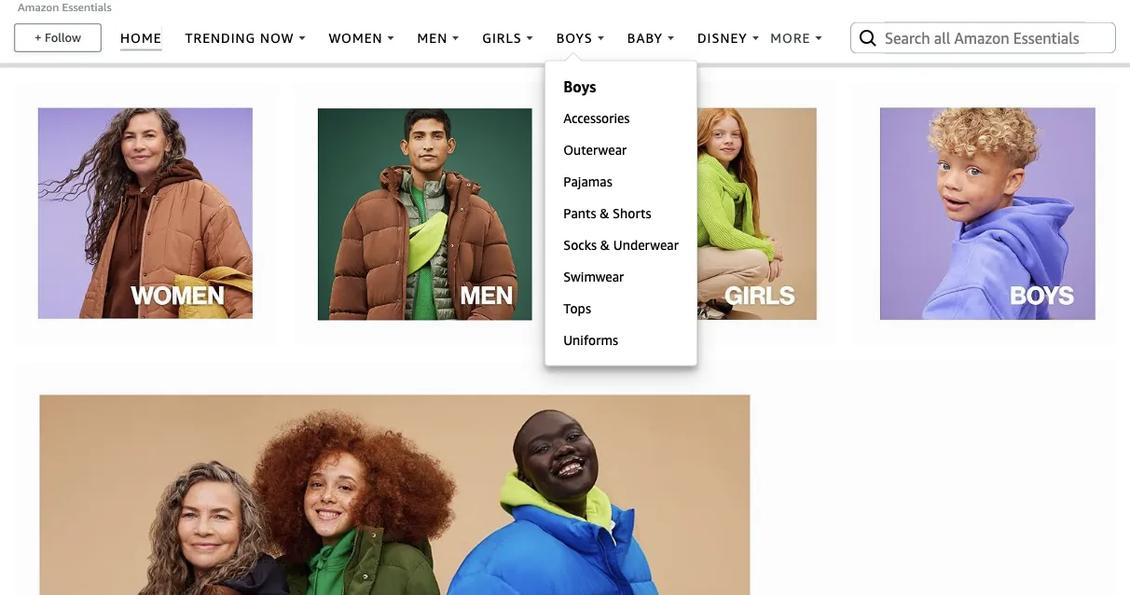 Task type: describe. For each thing, give the bounding box(es) containing it.
amazon essentials
[[18, 0, 112, 13]]

+ follow
[[35, 30, 81, 45]]

follow
[[45, 30, 81, 45]]

Search all Amazon Essentials search field
[[885, 22, 1086, 54]]



Task type: locate. For each thing, give the bounding box(es) containing it.
search image
[[858, 26, 880, 49]]

amazon essentials link
[[18, 0, 112, 13]]

amazon
[[18, 0, 59, 13]]

+ follow button
[[15, 25, 100, 51]]

essentials
[[62, 0, 112, 13]]

+
[[35, 30, 42, 45]]



Task type: vqa. For each thing, say whether or not it's contained in the screenshot.
Peaches & Cream button
no



